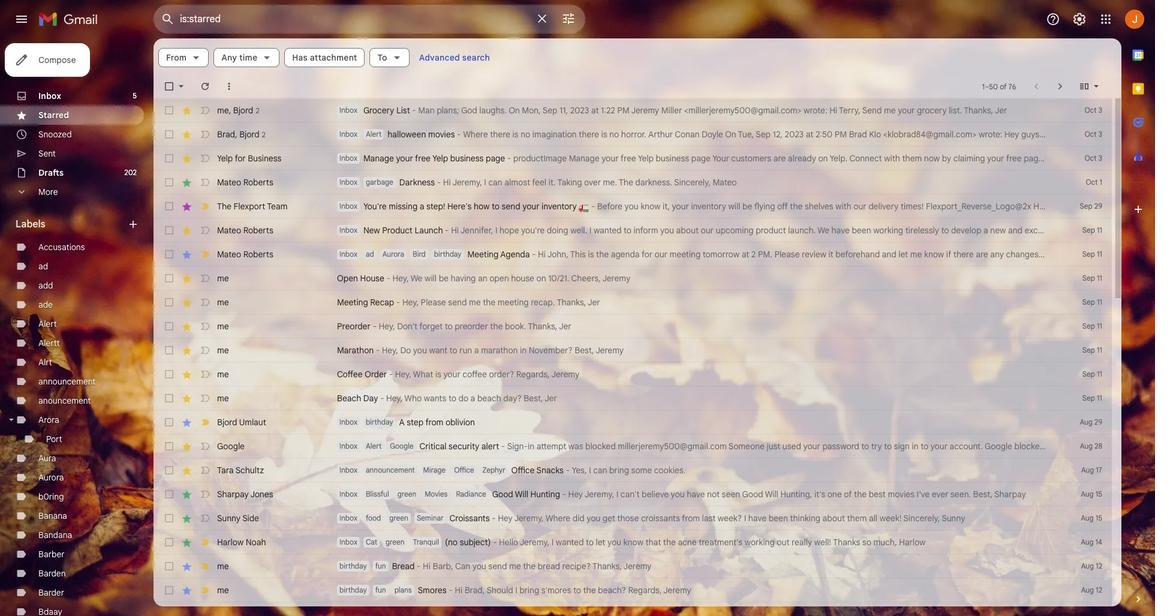Task type: vqa. For each thing, say whether or not it's contained in the screenshot.


Task type: describe. For each thing, give the bounding box(es) containing it.
is down 1:22
[[602, 129, 608, 140]]

12 row from the top
[[154, 362, 1113, 386]]

develop
[[952, 225, 982, 236]]

you right "believe"
[[671, 489, 685, 500]]

you're missing a step! here's how to send your inventory
[[364, 201, 579, 212]]

row containing bjord umlaut
[[154, 410, 1113, 434]]

0 horizontal spatial in
[[520, 345, 527, 356]]

0 horizontal spatial meeting
[[498, 297, 529, 308]]

you right 'but'
[[1087, 441, 1100, 452]]

the left bread
[[523, 561, 536, 572]]

your right claiming
[[988, 153, 1005, 164]]

- right 🚛 icon
[[592, 201, 595, 212]]

1 horizontal spatial been
[[852, 225, 872, 236]]

you down the get
[[608, 537, 622, 548]]

1 vertical spatial working
[[745, 537, 775, 548]]

- right 'preorder'
[[373, 321, 377, 332]]

1 horizontal spatial sincerely,
[[904, 513, 941, 524]]

9 row from the top
[[154, 290, 1113, 314]]

0 vertical spatial where
[[463, 129, 488, 140]]

launch.
[[789, 225, 816, 236]]

plans
[[395, 586, 412, 595]]

banana
[[38, 511, 67, 522]]

snoozed link
[[38, 129, 72, 140]]

the left best
[[855, 489, 867, 500]]

0 horizontal spatial are
[[774, 153, 786, 164]]

, for brad
[[235, 129, 237, 140]]

1 horizontal spatial let
[[899, 249, 909, 260]]

20 row from the top
[[154, 555, 1113, 579]]

to left the 'begin'
[[1116, 201, 1124, 212]]

1 vertical spatial have
[[687, 489, 705, 500]]

mateo for new product launch
[[217, 225, 241, 236]]

- left hello
[[493, 537, 497, 548]]

the left book.
[[491, 321, 503, 332]]

day?
[[504, 393, 522, 404]]

sep 11 for beach day - hey, who wants to do a beach day? best, jer
[[1083, 394, 1103, 403]]

to left try on the bottom
[[862, 441, 870, 452]]

1 vertical spatial we
[[411, 273, 423, 284]]

jones
[[251, 489, 273, 500]]

hi left there,
[[1034, 201, 1042, 212]]

1 vertical spatial best,
[[524, 393, 543, 404]]

your left grocery
[[898, 105, 915, 116]]

1 vertical spatial pm
[[835, 129, 847, 140]]

announcement inside labels navigation
[[38, 376, 96, 387]]

- right house
[[387, 273, 391, 284]]

me , bjord 2
[[217, 105, 260, 116]]

sep 11 for marathon - hey, do you want to run a marathon in november? best, jeremy
[[1083, 346, 1103, 355]]

birthday right bird
[[434, 250, 462, 259]]

you left wi
[[1133, 225, 1146, 236]]

0 horizontal spatial of
[[845, 489, 852, 500]]

1 vertical spatial know
[[925, 249, 945, 260]]

darkness - hi jeremy, i can almost feel it. taking over me. the darkness. sincerely, mateo
[[400, 177, 737, 188]]

aug for hi barb, can you send me the bread recipe? thanks, jeremy
[[1082, 562, 1095, 571]]

thanks, down 10/21.
[[557, 297, 587, 308]]

2 horizontal spatial have
[[832, 225, 850, 236]]

thanks, up beach?
[[593, 561, 622, 572]]

0 horizontal spatial and
[[883, 249, 897, 260]]

12 for hi brad, should i bring s'mores to the beach? regards, jeremy
[[1096, 586, 1103, 595]]

hi left jennifer,
[[451, 225, 459, 236]]

row containing brad
[[154, 122, 1156, 146]]

0 vertical spatial best,
[[575, 345, 594, 356]]

has
[[292, 52, 308, 63]]

1 vertical spatial send
[[448, 297, 467, 308]]

0 vertical spatial regards,
[[517, 369, 550, 380]]

think
[[1112, 225, 1130, 236]]

to left run
[[450, 345, 458, 356]]

1 horizontal spatial meeting
[[670, 249, 701, 260]]

preorder
[[455, 321, 488, 332]]

beach?
[[598, 585, 627, 596]]

sep 11 for open house - hey, we will be having an open house on 10/21. cheers, jeremy
[[1083, 274, 1103, 283]]

0 vertical spatial will
[[729, 201, 741, 212]]

announcement link
[[38, 376, 96, 387]]

0 vertical spatial don't
[[1069, 201, 1089, 212]]

i left can't at right bottom
[[617, 489, 619, 500]]

1 manage from the left
[[364, 153, 394, 164]]

1 vertical spatial them
[[848, 513, 867, 524]]

agenda
[[611, 249, 640, 260]]

bread
[[538, 561, 561, 572]]

0 horizontal spatial hey
[[498, 513, 513, 524]]

open
[[490, 273, 509, 284]]

coffee order - hey, what is your coffee order? regards, jeremy
[[337, 369, 580, 380]]

2 good from the left
[[743, 489, 764, 500]]

much,
[[874, 537, 898, 548]]

more button
[[0, 182, 144, 202]]

has attachment
[[292, 52, 357, 63]]

0 horizontal spatial our
[[655, 249, 668, 260]]

2 blocked from the left
[[1015, 441, 1045, 452]]

thanks, right list.
[[964, 105, 994, 116]]

2 sep 11 from the top
[[1083, 250, 1103, 259]]

port
[[46, 434, 62, 445]]

now
[[925, 153, 941, 164]]

11,
[[560, 105, 568, 116]]

1 horizontal spatial them
[[903, 153, 923, 164]]

forward
[[1123, 249, 1153, 260]]

fun for bread
[[375, 562, 386, 571]]

meeting recap - hey, please send me the meeting recap. thanks, jer
[[337, 297, 600, 308]]

jeremy left miller
[[632, 105, 660, 116]]

i right week?
[[745, 513, 747, 524]]

do
[[401, 345, 411, 356]]

2 vertical spatial best,
[[974, 489, 993, 500]]

before
[[598, 201, 623, 212]]

agenda
[[501, 249, 530, 260]]

aug for yes, i can bring some cookies.
[[1082, 466, 1095, 475]]

s'mores
[[542, 585, 572, 596]]

hey, down recap
[[379, 321, 395, 332]]

your right it,
[[672, 201, 689, 212]]

thinking
[[791, 513, 821, 524]]

- right marathon
[[376, 345, 380, 356]]

- up almost
[[508, 153, 511, 164]]

ade
[[38, 299, 53, 310]]

hi up step! at the top of page
[[443, 177, 451, 188]]

0 vertical spatial please
[[775, 249, 800, 260]]

i right well.
[[590, 225, 592, 236]]

oct up "sep 29"
[[1087, 178, 1099, 187]]

0 horizontal spatial wanted
[[556, 537, 584, 548]]

2 page from the left
[[692, 153, 711, 164]]

bread - hi barb, can you send me the bread recipe? thanks, jeremy
[[392, 561, 652, 572]]

how
[[474, 201, 490, 212]]

3 for your
[[1099, 130, 1103, 139]]

it.
[[549, 177, 556, 188]]

is right what
[[436, 369, 442, 380]]

an
[[478, 273, 488, 284]]

really
[[792, 537, 813, 548]]

🚛 image
[[579, 202, 589, 212]]

jeremy, up you're missing a step! here's how to send your inventory
[[453, 177, 482, 188]]

6 row from the top
[[154, 218, 1156, 242]]

alert for halloween
[[366, 130, 382, 139]]

can't
[[621, 489, 640, 500]]

hi left john,
[[538, 249, 546, 260]]

0 vertical spatial on
[[509, 105, 520, 116]]

aurora link
[[38, 472, 64, 483]]

advanced
[[419, 52, 460, 63]]

1 horizontal spatial forget
[[1091, 201, 1114, 212]]

office for office snacks - yes, i can bring some cookies.
[[512, 465, 535, 476]]

green for croissants - hey jeremy, where did you get those croissants from last week? i have been thinking about them all week! sincerely, sunny
[[390, 514, 409, 523]]

about for you
[[677, 225, 699, 236]]

0 vertical spatial be
[[743, 201, 753, 212]]

0 vertical spatial wanted
[[594, 225, 622, 236]]

2 horizontal spatial our
[[854, 201, 867, 212]]

garbage
[[366, 178, 394, 187]]

open house - hey, we will be having an open house on 10/21. cheers, jeremy
[[337, 273, 631, 284]]

aug 15 for good will hunting - hey jeremy, i can't believe you have not seen good will hunting, it's one of the best movies i've ever seen. best, sharpay
[[1082, 490, 1103, 499]]

1 free from the left
[[415, 153, 431, 164]]

row containing tara schultz
[[154, 459, 1113, 483]]

thanks, down "recap." at top
[[528, 321, 558, 332]]

you're
[[522, 225, 545, 236]]

2 sharpay from the left
[[995, 489, 1027, 500]]

2 for me
[[256, 106, 260, 115]]

customers
[[732, 153, 772, 164]]

hi left brad,
[[455, 585, 463, 596]]

labels heading
[[16, 218, 127, 230]]

mateo for meeting agenda
[[217, 249, 241, 260]]

halloween
[[388, 129, 426, 140]]

aug for hey jeremy, where did you get those croissants from last week? i have been thinking about them all week! sincerely, sunny
[[1082, 514, 1094, 523]]

10/21.
[[549, 273, 570, 284]]

your left coffee
[[444, 369, 461, 380]]

4 row from the top
[[154, 170, 1113, 194]]

if
[[947, 249, 952, 260]]

you right the do
[[413, 345, 427, 356]]

a left step! at the top of page
[[420, 201, 425, 212]]

a right do
[[471, 393, 475, 404]]

birthday left plans
[[340, 586, 367, 595]]

11 for open house - hey, we will be having an open house on 10/21. cheers, jeremy
[[1098, 274, 1103, 283]]

a left new
[[984, 225, 989, 236]]

1 vertical spatial with
[[836, 201, 852, 212]]

- down plans;
[[457, 129, 461, 140]]

11 row from the top
[[154, 338, 1113, 362]]

god
[[461, 105, 478, 116]]

0 horizontal spatial for
[[235, 153, 246, 164]]

2 11 from the top
[[1098, 250, 1103, 259]]

compose
[[38, 55, 76, 65]]

a right run
[[475, 345, 479, 356]]

jer up november?
[[559, 321, 572, 332]]

2 horizontal spatial in
[[912, 441, 919, 452]]

- right launch
[[445, 225, 449, 236]]

11 for marathon - hey, do you want to run a marathon in november? best, jeremy
[[1098, 346, 1103, 355]]

1 vertical spatial forget
[[420, 321, 443, 332]]

0 vertical spatial send
[[502, 201, 521, 212]]

or
[[1041, 249, 1049, 260]]

0 vertical spatial sincerely,
[[675, 177, 711, 188]]

12,
[[773, 129, 783, 140]]

ad inside labels navigation
[[38, 261, 48, 272]]

list.
[[950, 105, 963, 116]]

barden
[[38, 568, 66, 579]]

beforehand
[[836, 249, 880, 260]]

0 horizontal spatial 1
[[983, 82, 985, 91]]

roberts for darkness
[[243, 177, 274, 188]]

at for jeremy
[[592, 105, 599, 116]]

team
[[267, 201, 288, 212]]

8 row from the top
[[154, 266, 1113, 290]]

looking
[[1091, 249, 1121, 260]]

here's
[[448, 201, 472, 212]]

you right can
[[473, 561, 487, 572]]

1 vertical spatial regards,
[[629, 585, 662, 596]]

to left 'inform'
[[624, 225, 632, 236]]

jeremy, down hunting
[[515, 513, 544, 524]]

1 vertical spatial be
[[439, 273, 449, 284]]

2 horizontal spatial there
[[954, 249, 974, 260]]

0 vertical spatial know
[[641, 201, 661, 212]]

time
[[239, 52, 258, 63]]

drafts
[[38, 167, 64, 178]]

times!
[[901, 201, 924, 212]]

- left yes,
[[566, 465, 570, 476]]

0 vertical spatial from
[[426, 417, 444, 428]]

- right darkness
[[437, 177, 441, 188]]

1 product from the left
[[756, 225, 786, 236]]

sent
[[38, 148, 56, 159]]

jer right day?
[[545, 393, 557, 404]]

1 horizontal spatial that
[[1090, 225, 1105, 236]]

- right bread
[[417, 561, 421, 572]]

- right agenda
[[532, 249, 536, 260]]

1 vertical spatial 1
[[1100, 178, 1103, 187]]

2 vertical spatial have
[[749, 513, 767, 524]]

1 horizontal spatial google
[[390, 442, 414, 451]]

the left the acne
[[664, 537, 676, 548]]

2 vertical spatial 2
[[752, 249, 756, 260]]

ad link
[[38, 261, 48, 272]]

1 vertical spatial where
[[546, 513, 571, 524]]

it,
[[663, 201, 670, 212]]

1 horizontal spatial there
[[579, 129, 599, 140]]

i up bread
[[552, 537, 554, 548]]

0 horizontal spatial brad
[[217, 129, 235, 140]]

can for bring
[[594, 465, 608, 476]]

inbox new product launch - hi jennifer, i hope you're doing well. i wanted to inform you about our upcoming product launch. we have been working tirelessly to develop a new and exciting product that i think you wi
[[340, 225, 1156, 236]]

1 horizontal spatial our
[[701, 225, 714, 236]]

0 horizontal spatial there
[[490, 129, 511, 140]]

subject)
[[460, 537, 491, 548]]

cat
[[366, 538, 377, 547]]

2 horizontal spatial google
[[985, 441, 1013, 452]]

1 horizontal spatial movies
[[888, 489, 915, 500]]

i up "how"
[[484, 177, 487, 188]]

- right hunting
[[563, 489, 567, 500]]

additions.
[[1052, 249, 1089, 260]]

a step from oblivion
[[399, 417, 475, 428]]

did
[[573, 513, 585, 524]]

security
[[449, 441, 480, 452]]

jeremy down agenda
[[603, 273, 631, 284]]

i left think
[[1107, 225, 1109, 236]]

- right the "alert"
[[502, 441, 505, 452]]

to up recipe?
[[586, 537, 594, 548]]

1 vertical spatial the
[[217, 201, 232, 212]]

1 vertical spatial on
[[537, 273, 546, 284]]

your down halloween
[[396, 153, 413, 164]]

1 horizontal spatial and
[[1009, 225, 1023, 236]]

open
[[337, 273, 358, 284]]

refresh image
[[199, 80, 211, 92]]

row containing google
[[154, 434, 1156, 459]]

tue,
[[739, 129, 754, 140]]

accusations link
[[38, 242, 85, 253]]

office for office
[[454, 466, 474, 475]]

just
[[767, 441, 781, 452]]

0 horizontal spatial will
[[425, 273, 437, 284]]

one
[[828, 489, 842, 500]]

birthday down cat
[[340, 562, 367, 571]]

1 horizontal spatial 2023
[[785, 129, 804, 140]]

port link
[[46, 434, 62, 445]]

main menu image
[[14, 12, 29, 26]]

bring for can
[[610, 465, 630, 476]]

hey, left the do
[[382, 345, 398, 356]]

1 horizontal spatial working
[[874, 225, 904, 236]]

alert link
[[38, 319, 57, 329]]

smores
[[418, 585, 447, 596]]

arora link
[[38, 415, 59, 425]]

row containing harlow noah
[[154, 531, 1113, 555]]

jeremy, down office snacks - yes, i can bring some cookies.
[[585, 489, 615, 500]]

labels navigation
[[0, 38, 154, 616]]

jer down cheers,
[[588, 297, 600, 308]]

roberts for inbox
[[243, 225, 274, 236]]

green for good will hunting - hey jeremy, i can't believe you have not seen good will hunting, it's one of the best movies i've ever seen. best, sharpay
[[398, 490, 417, 499]]

1 vertical spatial hey
[[569, 489, 583, 500]]

- right day
[[380, 393, 384, 404]]

add
[[38, 280, 53, 291]]

yo
[[1150, 201, 1156, 212]]

bjord for brad
[[240, 129, 260, 140]]

2 horizontal spatial at
[[806, 129, 814, 140]]

the down open house - hey, we will be having an open house on 10/21. cheers, jeremy
[[483, 297, 496, 308]]

hi left barb, on the left bottom
[[423, 561, 431, 572]]

sharpay jones
[[217, 489, 273, 500]]

29 for a step from oblivion
[[1095, 418, 1103, 427]]

2 inventory from the left
[[692, 201, 727, 212]]

review
[[802, 249, 827, 260]]

oblivion
[[446, 417, 475, 428]]

2 yelp from the left
[[433, 153, 448, 164]]

- right the croissants
[[492, 513, 496, 524]]

1 page from the left
[[486, 153, 505, 164]]

1 vertical spatial on
[[726, 129, 737, 140]]

0 vertical spatial wrote:
[[804, 105, 828, 116]]

- right order
[[389, 369, 393, 380]]

- before you know it, your inventory will be flying off the shelves with our delivery times! flexport_reverse_logo@2x hi there, don't forget to begin yo
[[589, 201, 1156, 212]]

11 for beach day - hey, who wants to do a beach day? best, jer
[[1098, 394, 1103, 403]]

jeremy right november?
[[596, 345, 624, 356]]

1 horizontal spatial from
[[682, 513, 700, 524]]

about for thinking
[[823, 513, 846, 524]]

aug for sign-in attempt was blocked millerjeremy500@gmail.com someone just used your password to try to sign in to your account. google blocked them, but you should check w
[[1081, 442, 1093, 451]]

- right smores
[[449, 585, 453, 596]]

birthday left "a"
[[366, 418, 393, 427]]

business
[[248, 153, 282, 164]]

1 horizontal spatial with
[[885, 153, 901, 164]]

1 horizontal spatial we
[[818, 225, 830, 236]]

meeting agenda - hi john, this is the agenda for our meeting tomorrow at 2 pm. please review it beforehand and let me know if there are any changes or additions. looking forward t
[[468, 249, 1156, 260]]

green for (no subject) - hello jeremy, i wanted to let you know that the acne treatment's working out really well! thanks so much, harlow
[[386, 538, 405, 547]]

to right sign
[[921, 441, 929, 452]]

banana link
[[38, 511, 67, 522]]

office snacks - yes, i can bring some cookies.
[[512, 465, 686, 476]]

2 horizontal spatial hey
[[1005, 129, 1020, 140]]

snoozed
[[38, 129, 72, 140]]

1 business from the left
[[451, 153, 484, 164]]

1 vertical spatial please
[[421, 297, 446, 308]]

aurora inside labels navigation
[[38, 472, 64, 483]]

0 horizontal spatial google
[[217, 441, 245, 452]]

1 horizontal spatial wrote:
[[979, 129, 1003, 140]]

up
[[1067, 153, 1077, 164]]

you're
[[364, 201, 387, 212]]



Task type: locate. For each thing, give the bounding box(es) containing it.
8 sep 11 from the top
[[1083, 394, 1103, 403]]

can right yes,
[[594, 465, 608, 476]]

ad up 'add'
[[38, 261, 48, 272]]

16 row from the top
[[154, 459, 1113, 483]]

row containing yelp for business
[[154, 146, 1113, 170]]

14 row from the top
[[154, 410, 1113, 434]]

aug for hello jeremy, i wanted to let you know that the acne treatment's working out really well! thanks so much, harlow
[[1082, 538, 1094, 547]]

don't
[[1069, 201, 1089, 212], [397, 321, 418, 332]]

2 29 from the top
[[1095, 418, 1103, 427]]

oct 3 for up
[[1085, 154, 1103, 163]]

settings image
[[1073, 12, 1087, 26]]

at for please
[[742, 249, 750, 260]]

0 vertical spatial with
[[885, 153, 901, 164]]

best, right seen.
[[974, 489, 993, 500]]

miller
[[662, 105, 682, 116]]

2 horizontal spatial best,
[[974, 489, 993, 500]]

delivery
[[869, 201, 899, 212]]

3 3 from the top
[[1099, 154, 1103, 163]]

send
[[502, 201, 521, 212], [448, 297, 467, 308], [489, 561, 507, 572]]

brad left klo
[[850, 129, 868, 140]]

4 11 from the top
[[1098, 298, 1103, 307]]

jeremy, right hello
[[520, 537, 550, 548]]

1 vertical spatial ,
[[235, 129, 237, 140]]

roberts for meeting
[[243, 249, 274, 260]]

oct right up
[[1085, 154, 1097, 163]]

0 horizontal spatial 2023
[[571, 105, 590, 116]]

0 vertical spatial 29
[[1095, 202, 1103, 211]]

support image
[[1047, 12, 1061, 26]]

15 for hey jeremy, i can't believe you have not seen good will hunting, it's one of the best movies i've ever seen. best, sharpay
[[1096, 490, 1103, 499]]

1 horizontal spatial please
[[775, 249, 800, 260]]

shelves
[[805, 201, 834, 212]]

0 vertical spatial roberts
[[243, 177, 274, 188]]

barber link
[[38, 549, 65, 560]]

1 vertical spatial let
[[596, 537, 606, 548]]

password
[[823, 441, 860, 452]]

mateo roberts for meeting
[[217, 249, 274, 260]]

0 horizontal spatial pm
[[618, 105, 630, 116]]

main content containing from
[[154, 38, 1156, 616]]

1 horizontal spatial free
[[621, 153, 637, 164]]

google down "a"
[[390, 442, 414, 451]]

manage up over
[[569, 153, 600, 164]]

where down god
[[463, 129, 488, 140]]

13 row from the top
[[154, 386, 1113, 410]]

hey, for hey, please send me the meeting recap. thanks, jer
[[403, 297, 419, 308]]

yes,
[[572, 465, 587, 476]]

1 mateo roberts from the top
[[217, 177, 274, 188]]

announcement up blissful
[[366, 466, 415, 475]]

1 horizontal spatial inventory
[[692, 201, 727, 212]]

2 vertical spatial are
[[977, 249, 989, 260]]

2 row from the top
[[154, 122, 1156, 146]]

1 roberts from the top
[[243, 177, 274, 188]]

me.
[[603, 177, 617, 188]]

2 mateo roberts from the top
[[217, 225, 274, 236]]

1 vertical spatial been
[[769, 513, 788, 524]]

2 aug 15 from the top
[[1082, 514, 1103, 523]]

1 horizontal spatial for
[[642, 249, 653, 260]]

that down croissants
[[646, 537, 661, 548]]

3 oct 3 from the top
[[1085, 154, 1103, 163]]

10 row from the top
[[154, 314, 1113, 338]]

18 row from the top
[[154, 507, 1113, 531]]

jeremy down (no subject) - hello jeremy, i wanted to let you know that the acne treatment's working out really well! thanks so much, harlow
[[664, 585, 692, 596]]

hey up hello
[[498, 513, 513, 524]]

2 vertical spatial send
[[489, 561, 507, 572]]

alert for critical
[[366, 442, 382, 451]]

alertt
[[38, 338, 60, 349]]

2023 right 12,
[[785, 129, 804, 140]]

aura link
[[38, 453, 56, 464]]

advanced search options image
[[557, 7, 581, 31]]

to
[[378, 52, 387, 63]]

1 horizontal spatial will
[[765, 489, 779, 500]]

0 horizontal spatial don't
[[397, 321, 418, 332]]

0 horizontal spatial on
[[509, 105, 520, 116]]

bring for i
[[520, 585, 540, 596]]

5 sep 11 from the top
[[1083, 322, 1103, 331]]

been up out
[[769, 513, 788, 524]]

2 vertical spatial bjord
[[217, 417, 237, 428]]

1 horizontal spatial aurora
[[383, 250, 405, 259]]

1 left 50
[[983, 82, 985, 91]]

2 inside me , bjord 2
[[256, 106, 260, 115]]

0 horizontal spatial about
[[677, 225, 699, 236]]

1 horizontal spatial harlow
[[900, 537, 926, 548]]

out
[[777, 537, 790, 548]]

1 aug 12 from the top
[[1082, 562, 1103, 571]]

- right recap
[[397, 297, 400, 308]]

0 vertical spatial and
[[1009, 225, 1023, 236]]

15 for hey jeremy, where did you get those croissants from last week? i have been thinking about them all week! sincerely, sunny
[[1096, 514, 1103, 523]]

1 sharpay from the left
[[217, 489, 249, 500]]

2 manage from the left
[[569, 153, 600, 164]]

12 for hi barb, can you send me the bread recipe? thanks, jeremy
[[1096, 562, 1103, 571]]

1 vertical spatial for
[[642, 249, 653, 260]]

no down mon,
[[521, 129, 531, 140]]

3 for up
[[1099, 154, 1103, 163]]

2 vertical spatial mateo roberts
[[217, 249, 274, 260]]

grocery
[[918, 105, 947, 116]]

bandana
[[38, 530, 72, 541]]

2 vertical spatial at
[[742, 249, 750, 260]]

hi left terry,
[[830, 105, 838, 116]]

1 vertical spatial aug 12
[[1082, 586, 1103, 595]]

the
[[791, 201, 803, 212], [597, 249, 609, 260], [483, 297, 496, 308], [491, 321, 503, 332], [855, 489, 867, 500], [664, 537, 676, 548], [523, 561, 536, 572], [584, 585, 596, 596]]

google up tara
[[217, 441, 245, 452]]

bjord for me
[[233, 105, 253, 116]]

15
[[1096, 490, 1103, 499], [1096, 514, 1103, 523]]

inbox inside labels navigation
[[38, 91, 61, 101]]

inbox inside inbox new product launch - hi jennifer, i hope you're doing well. i wanted to inform you about our upcoming product launch. we have been working tirelessly to develop a new and exciting product that i think you wi
[[340, 226, 358, 235]]

doyle
[[702, 129, 724, 140]]

there right if
[[954, 249, 974, 260]]

1 horizontal spatial the
[[619, 177, 634, 188]]

on left tue,
[[726, 129, 737, 140]]

to right "how"
[[492, 201, 500, 212]]

aug 15 for croissants - hey jeremy, where did you get those croissants from last week? i have been thinking about them all week! sincerely, sunny
[[1082, 514, 1103, 523]]

3 sep 11 from the top
[[1083, 274, 1103, 283]]

aug 17
[[1082, 466, 1103, 475]]

there
[[490, 129, 511, 140], [579, 129, 599, 140], [954, 249, 974, 260]]

2 no from the left
[[610, 129, 619, 140]]

at left pm.
[[742, 249, 750, 260]]

to right s'mores
[[574, 585, 581, 596]]

1 vertical spatial aurora
[[38, 472, 64, 483]]

22 row from the top
[[154, 603, 1113, 616]]

mateo roberts
[[217, 177, 274, 188], [217, 225, 274, 236], [217, 249, 274, 260]]

1 fun from the top
[[375, 562, 386, 571]]

1 horizontal spatial ad
[[366, 250, 374, 259]]

hey, for hey, what is your coffee order? regards, jeremy
[[395, 369, 412, 380]]

mateo roberts for darkness
[[217, 177, 274, 188]]

oct 3 down toggle split pane mode image
[[1085, 106, 1103, 115]]

5 row from the top
[[154, 194, 1156, 218]]

free down horror.
[[621, 153, 637, 164]]

21 row from the top
[[154, 579, 1113, 603]]

1 vertical spatial that
[[646, 537, 661, 548]]

aurora up b0ring link
[[38, 472, 64, 483]]

toggle split pane mode image
[[1079, 80, 1091, 92]]

1 horizontal spatial 1
[[1100, 178, 1103, 187]]

1 vertical spatial about
[[823, 513, 846, 524]]

hey, right recap
[[403, 297, 419, 308]]

1 horizontal spatial don't
[[1069, 201, 1089, 212]]

2 3 from the top
[[1099, 130, 1103, 139]]

1 horizontal spatial business
[[656, 153, 690, 164]]

aug 12 for smores - hi brad, should i bring s'mores to the beach? regards, jeremy
[[1082, 586, 1103, 595]]

bjord left umlaut
[[217, 417, 237, 428]]

0 vertical spatial that
[[1090, 225, 1105, 236]]

12
[[1096, 562, 1103, 571], [1096, 586, 1103, 595]]

2 roberts from the top
[[243, 225, 274, 236]]

1 sunny from the left
[[217, 513, 241, 524]]

aug 15 down aug 17
[[1082, 490, 1103, 499]]

food
[[366, 514, 381, 523]]

regards, down november?
[[517, 369, 550, 380]]

jeremy up beach?
[[624, 561, 652, 572]]

2 vertical spatial know
[[624, 537, 644, 548]]

are right what
[[1063, 129, 1075, 140]]

7 row from the top
[[154, 242, 1156, 266]]

mateo for darkness
[[217, 177, 241, 188]]

claiming
[[954, 153, 986, 164]]

tab list
[[1122, 38, 1156, 573]]

send up the "hope" on the top of the page
[[502, 201, 521, 212]]

1 vertical spatial 12
[[1096, 586, 1103, 595]]

beach day - hey, who wants to do a beach day? best, jer
[[337, 393, 557, 404]]

is
[[513, 129, 519, 140], [602, 129, 608, 140], [588, 249, 594, 260], [436, 369, 442, 380]]

hallowe
[[1128, 129, 1156, 140]]

meeting up book.
[[498, 297, 529, 308]]

3 yelp from the left
[[638, 153, 654, 164]]

sep 11 for coffee order - hey, what is your coffee order? regards, jeremy
[[1083, 370, 1103, 379]]

2 inside brad , bjord 2
[[262, 130, 266, 139]]

3 roberts from the top
[[243, 249, 274, 260]]

0 vertical spatial green
[[398, 490, 417, 499]]

green right cat
[[386, 538, 405, 547]]

to left 'develop'
[[942, 225, 950, 236]]

5 11 from the top
[[1098, 322, 1103, 331]]

0 horizontal spatial ,
[[229, 105, 231, 116]]

19 row from the top
[[154, 531, 1113, 555]]

row containing sunny side
[[154, 507, 1113, 531]]

sincerely, down inbox manage your free yelp business page - productimage manage your free yelp business page your customers are already on yelp. connect with them now by claiming your free page. sign up
[[675, 177, 711, 188]]

inbox inside inbox grocery list - man plans; god laughs. on mon, sep 11, 2023 at 1:22 pm jeremy miller <millerjeremy500@gmail.com> wrote: hi terry, send me your grocery list. thanks, jer
[[340, 106, 358, 115]]

1 11 from the top
[[1098, 226, 1103, 235]]

8 11 from the top
[[1098, 394, 1103, 403]]

0 vertical spatial let
[[899, 249, 909, 260]]

2 product from the left
[[1057, 225, 1088, 236]]

2 fun from the top
[[375, 586, 386, 595]]

aug for hi brad, should i bring s'mores to the beach? regards, jeremy
[[1082, 586, 1095, 595]]

, for me
[[229, 105, 231, 116]]

sent link
[[38, 148, 56, 159]]

inbox
[[38, 91, 61, 101], [340, 106, 358, 115], [340, 130, 358, 139], [340, 154, 358, 163], [340, 178, 358, 187], [340, 202, 358, 211], [340, 226, 358, 235], [340, 250, 358, 259], [340, 418, 358, 427], [340, 442, 358, 451], [340, 466, 358, 475], [340, 490, 358, 499], [340, 514, 358, 523], [340, 538, 358, 547]]

, down more icon
[[229, 105, 231, 116]]

2 horizontal spatial 2
[[752, 249, 756, 260]]

free
[[415, 153, 431, 164], [621, 153, 637, 164], [1007, 153, 1022, 164]]

smores - hi brad, should i bring s'mores to the beach? regards, jeremy
[[418, 585, 692, 596]]

recap.
[[531, 297, 555, 308]]

7 11 from the top
[[1098, 370, 1103, 379]]

we
[[818, 225, 830, 236], [411, 273, 423, 284]]

page
[[486, 153, 505, 164], [692, 153, 711, 164]]

1 29 from the top
[[1095, 202, 1103, 211]]

to left preorder
[[445, 321, 453, 332]]

3 mateo roberts from the top
[[217, 249, 274, 260]]

main content
[[154, 38, 1156, 616]]

sign-
[[508, 441, 528, 452]]

yelp
[[217, 153, 233, 164], [433, 153, 448, 164], [638, 153, 654, 164]]

meeting for meeting agenda - hi john, this is the agenda for our meeting tomorrow at 2 pm. please review it beforehand and let me know if there are any changes or additions. looking forward t
[[468, 249, 499, 260]]

1 12 from the top
[[1096, 562, 1103, 571]]

1 inventory from the left
[[542, 201, 577, 212]]

announcement up anouncement 'link'
[[38, 376, 96, 387]]

can for almost
[[489, 177, 503, 188]]

office
[[512, 465, 535, 476], [454, 466, 474, 475]]

1 yelp from the left
[[217, 153, 233, 164]]

oct 3 for your
[[1085, 130, 1103, 139]]

meeting
[[670, 249, 701, 260], [498, 297, 529, 308]]

0 horizontal spatial product
[[756, 225, 786, 236]]

attachment
[[310, 52, 357, 63]]

alert inside labels navigation
[[38, 319, 57, 329]]

5
[[133, 91, 137, 100]]

you right before
[[625, 201, 639, 212]]

cookies.
[[655, 465, 686, 476]]

aug 12 for bread - hi barb, can you send me the bread recipe? thanks, jeremy
[[1082, 562, 1103, 571]]

None search field
[[154, 5, 586, 34]]

0 horizontal spatial best,
[[524, 393, 543, 404]]

76
[[1009, 82, 1017, 91]]

1 oct 3 from the top
[[1085, 106, 1103, 115]]

1 vertical spatial announcement
[[366, 466, 415, 475]]

know left it,
[[641, 201, 661, 212]]

2 oct 3 from the top
[[1085, 130, 1103, 139]]

alrt
[[38, 357, 52, 368]]

sep 11 for meeting recap - hey, please send me the meeting recap. thanks, jer
[[1083, 298, 1103, 307]]

row containing sharpay jones
[[154, 483, 1113, 507]]

0 vertical spatial mateo roberts
[[217, 177, 274, 188]]

4 sep 11 from the top
[[1083, 298, 1103, 307]]

hunting
[[531, 489, 560, 500]]

hey, left what
[[395, 369, 412, 380]]

7 sep 11 from the top
[[1083, 370, 1103, 379]]

0 horizontal spatial yelp
[[217, 153, 233, 164]]

1 vertical spatial bring
[[520, 585, 540, 596]]

1 vertical spatial wanted
[[556, 537, 584, 548]]

0 horizontal spatial aurora
[[38, 472, 64, 483]]

oct for guys
[[1085, 130, 1097, 139]]

announcement inside "row"
[[366, 466, 415, 475]]

to right try on the bottom
[[885, 441, 893, 452]]

is right this on the top of the page
[[588, 249, 594, 260]]

2 harlow from the left
[[900, 537, 926, 548]]

None checkbox
[[163, 80, 175, 92], [163, 224, 175, 236], [163, 248, 175, 260], [163, 272, 175, 284], [163, 320, 175, 332], [163, 392, 175, 404], [163, 465, 175, 477], [163, 489, 175, 501], [163, 561, 175, 573], [163, 585, 175, 597], [163, 80, 175, 92], [163, 224, 175, 236], [163, 248, 175, 260], [163, 272, 175, 284], [163, 320, 175, 332], [163, 392, 175, 404], [163, 465, 175, 477], [163, 489, 175, 501], [163, 561, 175, 573], [163, 585, 175, 597]]

the right off
[[791, 201, 803, 212]]

1 harlow from the left
[[217, 537, 244, 548]]

the left agenda
[[597, 249, 609, 260]]

jeremy down november?
[[552, 369, 580, 380]]

about down "one"
[[823, 513, 846, 524]]

2 12 from the top
[[1096, 586, 1103, 595]]

hey, for hey, who wants to do a beach day? best, jer
[[387, 393, 403, 404]]

clear search image
[[531, 7, 555, 31]]

i left the "hope" on the top of the page
[[496, 225, 498, 236]]

2 sunny from the left
[[942, 513, 966, 524]]

in
[[520, 345, 527, 356], [528, 441, 535, 452], [912, 441, 919, 452]]

where left did
[[546, 513, 571, 524]]

sep 11 for preorder - hey, don't forget to preorder the book. thanks, jer
[[1083, 322, 1103, 331]]

0 horizontal spatial page
[[486, 153, 505, 164]]

inbox inside inbox manage your free yelp business page - productimage manage your free yelp business page your customers are already on yelp. connect with them now by claiming your free page. sign up
[[340, 154, 358, 163]]

2 15 from the top
[[1096, 514, 1103, 523]]

row
[[154, 98, 1113, 122], [154, 122, 1156, 146], [154, 146, 1113, 170], [154, 170, 1113, 194], [154, 194, 1156, 218], [154, 218, 1156, 242], [154, 242, 1156, 266], [154, 266, 1113, 290], [154, 290, 1113, 314], [154, 314, 1113, 338], [154, 338, 1113, 362], [154, 362, 1113, 386], [154, 386, 1113, 410], [154, 410, 1113, 434], [154, 434, 1156, 459], [154, 459, 1113, 483], [154, 483, 1113, 507], [154, 507, 1113, 531], [154, 531, 1113, 555], [154, 555, 1113, 579], [154, 579, 1113, 603], [154, 603, 1113, 616]]

your up you're
[[523, 201, 540, 212]]

2 horizontal spatial free
[[1007, 153, 1022, 164]]

1 horizontal spatial in
[[528, 441, 535, 452]]

0 vertical spatial 2023
[[571, 105, 590, 116]]

at
[[592, 105, 599, 116], [806, 129, 814, 140], [742, 249, 750, 260]]

11 for meeting recap - hey, please send me the meeting recap. thanks, jer
[[1098, 298, 1103, 307]]

, down me , bjord 2
[[235, 129, 237, 140]]

what
[[413, 369, 433, 380]]

best,
[[575, 345, 594, 356], [524, 393, 543, 404], [974, 489, 993, 500]]

please right pm.
[[775, 249, 800, 260]]

sep 29
[[1081, 202, 1103, 211]]

product
[[382, 225, 413, 236]]

no left horror.
[[610, 129, 619, 140]]

tranquil
[[413, 538, 439, 547]]

jeremy
[[632, 105, 660, 116], [603, 273, 631, 284], [596, 345, 624, 356], [552, 369, 580, 380], [624, 561, 652, 572], [664, 585, 692, 596]]

snacks
[[537, 465, 564, 476]]

begin
[[1126, 201, 1148, 212]]

0 horizontal spatial movies
[[428, 129, 455, 140]]

11 for preorder - hey, don't forget to preorder the book. thanks, jer
[[1098, 322, 1103, 331]]

2 will from the left
[[765, 489, 779, 500]]

1 good from the left
[[493, 489, 514, 500]]

1 row from the top
[[154, 98, 1113, 122]]

your up me.
[[602, 153, 619, 164]]

sharpay up sunny side
[[217, 489, 249, 500]]

regards,
[[517, 369, 550, 380], [629, 585, 662, 596]]

1 horizontal spatial brad
[[850, 129, 868, 140]]

mateo roberts for inbox
[[217, 225, 274, 236]]

1 vertical spatial 3
[[1099, 130, 1103, 139]]

it
[[829, 249, 834, 260]]

0 horizontal spatial been
[[769, 513, 788, 524]]

well!
[[815, 537, 832, 548]]

business
[[451, 153, 484, 164], [656, 153, 690, 164]]

radiance
[[456, 490, 487, 499]]

i right should
[[516, 585, 518, 596]]

0 vertical spatial for
[[235, 153, 246, 164]]

15 row from the top
[[154, 434, 1156, 459]]

Search mail text field
[[180, 13, 528, 25]]

2 vertical spatial 3
[[1099, 154, 1103, 163]]

and right new
[[1009, 225, 1023, 236]]

0 vertical spatial are
[[1063, 129, 1075, 140]]

0 vertical spatial on
[[819, 153, 828, 164]]

3 11 from the top
[[1098, 274, 1103, 283]]

None checkbox
[[163, 104, 175, 116], [163, 128, 175, 140], [163, 152, 175, 164], [163, 176, 175, 188], [163, 200, 175, 212], [163, 296, 175, 308], [163, 344, 175, 356], [163, 368, 175, 380], [163, 416, 175, 428], [163, 440, 175, 453], [163, 513, 175, 525], [163, 537, 175, 549], [163, 104, 175, 116], [163, 128, 175, 140], [163, 152, 175, 164], [163, 176, 175, 188], [163, 200, 175, 212], [163, 296, 175, 308], [163, 344, 175, 356], [163, 368, 175, 380], [163, 416, 175, 428], [163, 440, 175, 453], [163, 513, 175, 525], [163, 537, 175, 549]]

page.
[[1025, 153, 1046, 164]]

0 horizontal spatial manage
[[364, 153, 394, 164]]

oct for jer
[[1085, 106, 1097, 115]]

alert
[[482, 441, 499, 452]]

hey, for hey, we will be having an open house on 10/21. cheers, jeremy
[[393, 273, 409, 284]]

your left account.
[[931, 441, 948, 452]]

1 horizontal spatial on
[[726, 129, 737, 140]]

1 horizontal spatial hey
[[569, 489, 583, 500]]

1 will from the left
[[515, 489, 529, 500]]

almost
[[505, 177, 530, 188]]

sunny side
[[217, 513, 259, 524]]

sign
[[895, 441, 910, 452]]

don't right there,
[[1069, 201, 1089, 212]]

wrote: up claiming
[[979, 129, 1003, 140]]

1 horizontal spatial best,
[[575, 345, 594, 356]]

regards, right beach?
[[629, 585, 662, 596]]

book.
[[505, 321, 527, 332]]

i right yes,
[[589, 465, 592, 476]]

product up pm.
[[756, 225, 786, 236]]

you right did
[[587, 513, 601, 524]]

your left favorite
[[1077, 129, 1094, 140]]

1 15 from the top
[[1096, 490, 1103, 499]]

list
[[397, 105, 410, 116]]

0 horizontal spatial office
[[454, 466, 474, 475]]

3 row from the top
[[154, 146, 1113, 170]]

1 sep 11 from the top
[[1083, 226, 1103, 235]]

is up productimage
[[513, 129, 519, 140]]

1 horizontal spatial pm
[[835, 129, 847, 140]]

should
[[487, 585, 513, 596]]

been
[[852, 225, 872, 236], [769, 513, 788, 524]]

2 business from the left
[[656, 153, 690, 164]]

the right me.
[[619, 177, 634, 188]]

attempt
[[537, 441, 567, 452]]

1 vertical spatial aug 15
[[1082, 514, 1103, 523]]

sunny
[[217, 513, 241, 524], [942, 513, 966, 524]]

0 horizontal spatial at
[[592, 105, 599, 116]]

2 for brad
[[262, 130, 266, 139]]

1 blocked from the left
[[586, 441, 616, 452]]

6 sep 11 from the top
[[1083, 346, 1103, 355]]

0 horizontal spatial them
[[848, 513, 867, 524]]

2 free from the left
[[621, 153, 637, 164]]

1 vertical spatial 2
[[262, 130, 266, 139]]

0 vertical spatial pm
[[618, 105, 630, 116]]

0 horizontal spatial with
[[836, 201, 852, 212]]

with
[[885, 153, 901, 164], [836, 201, 852, 212]]

sincerely,
[[675, 177, 711, 188], [904, 513, 941, 524]]

older image
[[1055, 80, 1067, 92]]

week?
[[718, 513, 742, 524]]

wanted up recipe?
[[556, 537, 584, 548]]

hello
[[499, 537, 519, 548]]

so
[[863, 537, 872, 548]]

- right list
[[412, 105, 416, 116]]

0 vertical spatial bring
[[610, 465, 630, 476]]

terry,
[[840, 105, 861, 116]]

0 horizontal spatial good
[[493, 489, 514, 500]]

are left any
[[977, 249, 989, 260]]

0 vertical spatial them
[[903, 153, 923, 164]]

our left upcoming
[[701, 225, 714, 236]]

with right connect
[[885, 153, 901, 164]]

tirelessly
[[906, 225, 940, 236]]

page up almost
[[486, 153, 505, 164]]

6 11 from the top
[[1098, 346, 1103, 355]]

imagination
[[533, 129, 577, 140]]

we right launch.
[[818, 225, 830, 236]]

connect
[[850, 153, 883, 164]]

1 3 from the top
[[1099, 106, 1103, 115]]

29 for you're missing a step! here's how to send your inventory
[[1095, 202, 1103, 211]]

oct for free
[[1085, 154, 1097, 163]]

aurora inside "row"
[[383, 250, 405, 259]]

wrote: up 2:50
[[804, 105, 828, 116]]

oct 3 right up
[[1085, 154, 1103, 163]]

row containing the flexport team
[[154, 194, 1156, 218]]

2 aug 12 from the top
[[1082, 586, 1103, 595]]

17 row from the top
[[154, 483, 1113, 507]]

2 vertical spatial roberts
[[243, 249, 274, 260]]

1 horizontal spatial about
[[823, 513, 846, 524]]

1 vertical spatial 2023
[[785, 129, 804, 140]]

plans;
[[437, 105, 459, 116]]

on left mon,
[[509, 105, 520, 116]]

11 for coffee order - hey, what is your coffee order? regards, jeremy
[[1098, 370, 1103, 379]]

0 vertical spatial of
[[1001, 82, 1007, 91]]

john,
[[548, 249, 569, 260]]

1 horizontal spatial of
[[1001, 82, 1007, 91]]

1 vertical spatial and
[[883, 249, 897, 260]]

1 aug 15 from the top
[[1082, 490, 1103, 499]]

green left movies
[[398, 490, 417, 499]]

inventory
[[542, 201, 577, 212], [692, 201, 727, 212]]

aug for hey jeremy, i can't believe you have not seen good will hunting, it's one of the best movies i've ever seen. best, sharpay
[[1082, 490, 1094, 499]]

announcement
[[38, 376, 96, 387], [366, 466, 415, 475]]

gmail image
[[38, 7, 104, 31]]

has attachment button
[[285, 48, 365, 67]]

bjord up yelp for business on the top
[[240, 129, 260, 140]]

hope
[[500, 225, 519, 236]]

3 free from the left
[[1007, 153, 1022, 164]]

meeting for meeting recap - hey, please send me the meeting recap. thanks, jer
[[337, 297, 368, 308]]

brad
[[217, 129, 235, 140], [850, 129, 868, 140]]

0 vertical spatial 1
[[983, 82, 985, 91]]

jennifer,
[[461, 225, 494, 236]]

more image
[[223, 80, 235, 92]]

1 no from the left
[[521, 129, 531, 140]]

will up upcoming
[[729, 201, 741, 212]]

fun for smores
[[375, 586, 386, 595]]

jer down 1 50 of 76
[[996, 105, 1008, 116]]

search mail image
[[157, 8, 179, 30]]

1 horizontal spatial blocked
[[1015, 441, 1045, 452]]



